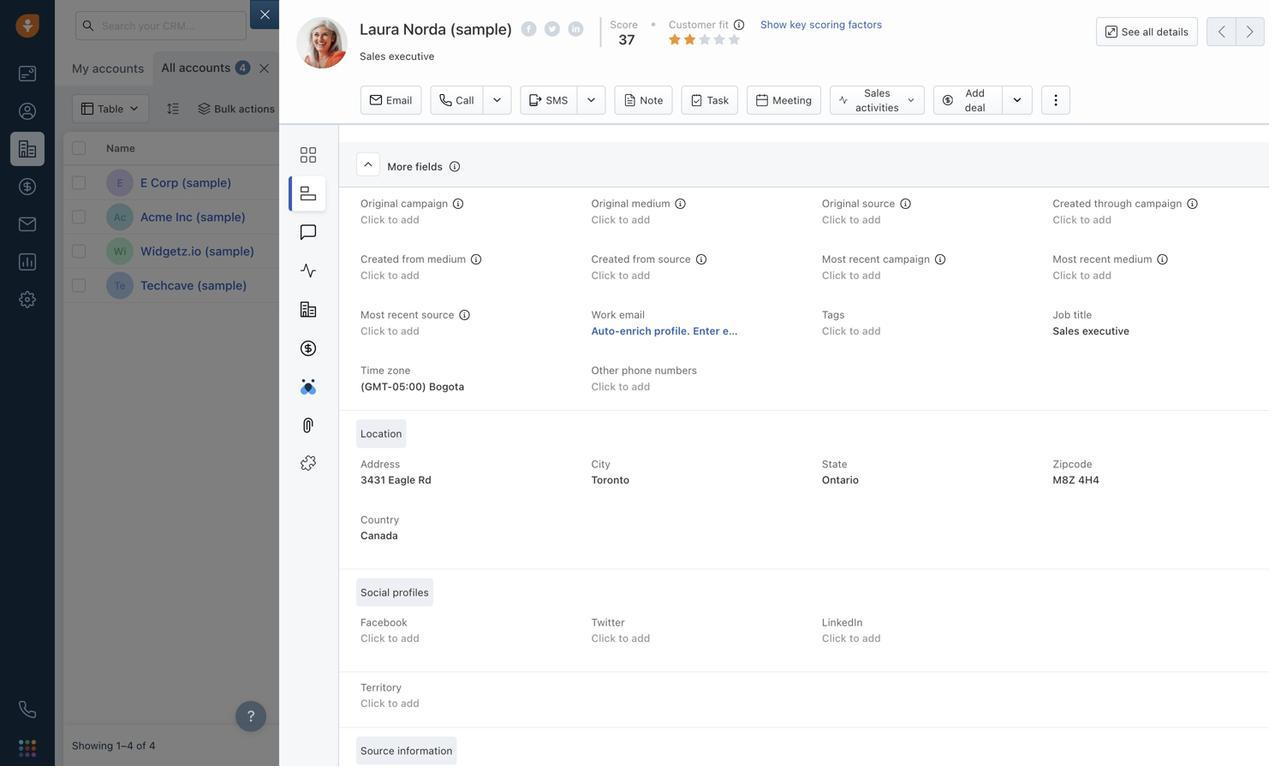 Task type: describe. For each thing, give the bounding box(es) containing it.
sales owner
[[714, 142, 776, 154]]

ac
[[114, 211, 126, 223]]

original for original source
[[822, 198, 860, 210]]

lead
[[437, 112, 461, 124]]

$ 3,200
[[586, 277, 635, 293]]

in inside row group
[[941, 245, 950, 257]]

+ down the original source at the top right
[[843, 211, 849, 223]]

0 vertical spatial container_wx8msf4aqz5i3rn1 image
[[719, 177, 731, 189]]

amount
[[645, 142, 684, 154]]

see all details
[[1122, 26, 1189, 38]]

press space to select this row. row containing widgetz.io (sample)
[[63, 235, 320, 269]]

zone
[[387, 365, 411, 377]]

1 horizontal spatial medium
[[632, 198, 670, 210]]

call
[[456, 94, 474, 106]]

original campaign
[[361, 198, 448, 210]]

widgetz.io (sample) link
[[140, 243, 255, 260]]

$ for $ 0
[[586, 174, 595, 191]]

show
[[761, 18, 787, 30]]

job
[[1053, 309, 1071, 321]]

press space to select this row. row containing $ 3,200
[[320, 269, 1261, 303]]

2
[[953, 245, 959, 257]]

bulk actions
[[214, 103, 275, 115]]

4 inside 'all accounts 4'
[[239, 62, 246, 74]]

to inside twitter click to add
[[619, 633, 629, 645]]

e corp (sample) link
[[140, 174, 232, 191]]

$ 100
[[586, 209, 622, 225]]

name
[[106, 142, 135, 154]]

ben
[[735, 177, 754, 189]]

to inside territory click to add
[[388, 698, 398, 710]]

techcave
[[140, 278, 194, 293]]

my for my territory accounts
[[289, 61, 306, 75]]

to inside linkedin click to add
[[850, 633, 860, 645]]

state
[[822, 458, 848, 470]]

press space to select this row. row containing acme inc (sample)
[[63, 200, 320, 235]]

sales activities button up activity
[[830, 86, 934, 115]]

recent for source
[[388, 309, 419, 321]]

inc
[[176, 210, 193, 224]]

original for original campaign
[[361, 198, 398, 210]]

05:00)
[[392, 381, 426, 393]]

source information
[[361, 745, 453, 757]]

related contacts
[[329, 142, 414, 154]]

most for most recent source
[[361, 309, 385, 321]]

from for medium
[[402, 253, 425, 265]]

1 qualified from the left
[[390, 112, 435, 124]]

2 qualified from the left
[[591, 112, 636, 124]]

corp
[[151, 176, 179, 190]]

original medium
[[591, 198, 670, 210]]

your
[[801, 20, 822, 31]]

your trial ends in 21 days
[[801, 20, 913, 31]]

most for most recent campaign
[[822, 253, 846, 265]]

facebook
[[361, 617, 408, 629]]

work
[[591, 309, 616, 321]]

source for most recent source
[[422, 309, 454, 321]]

task for $ 100
[[874, 211, 895, 223]]

most for most recent medium
[[1053, 253, 1077, 265]]

next activity
[[843, 142, 907, 154]]

acme inc (sample) link
[[140, 209, 246, 226]]

j image for $ 5,600
[[330, 238, 357, 265]]

trial
[[824, 20, 842, 31]]

sales for sales qualified lead
[[361, 112, 387, 124]]

click to add up next
[[822, 112, 881, 124]]

j image for $ 0
[[330, 169, 357, 197]]

$ for $ 5,600
[[586, 243, 595, 259]]

add inside territory click to add
[[401, 698, 420, 710]]

enter
[[693, 325, 720, 337]]

s image
[[330, 272, 357, 299]]

add for $ 3,200
[[852, 280, 872, 292]]

0 horizontal spatial campaign
[[401, 198, 448, 210]]

cell for $ 0
[[1220, 166, 1261, 200]]

techcave (sample) link
[[140, 277, 247, 294]]

recent for campaign
[[849, 253, 880, 265]]

zipcode m8z 4h4
[[1053, 458, 1100, 486]]

cell for $ 100
[[1220, 200, 1261, 234]]

social
[[361, 587, 390, 599]]

0
[[598, 174, 607, 191]]

original source
[[822, 198, 895, 210]]

activities
[[856, 102, 899, 114]]

city
[[591, 458, 611, 470]]

click to add for original source
[[822, 214, 881, 226]]

information
[[398, 745, 453, 757]]

freshworks switcher image
[[19, 740, 36, 758]]

te
[[114, 280, 126, 292]]

through
[[1094, 198, 1132, 210]]

work email auto-enrich profile. enter email
[[591, 309, 750, 337]]

1 horizontal spatial + click to add
[[971, 177, 1038, 189]]

most recent campaign
[[822, 253, 930, 265]]

wi
[[114, 245, 126, 257]]

location
[[361, 428, 402, 440]]

executive inside job title sales executive
[[1083, 325, 1130, 337]]

click inside other phone numbers click to add
[[591, 381, 616, 393]]

address
[[361, 458, 400, 470]]

0 vertical spatial executive
[[389, 50, 435, 62]]

source for created from source
[[658, 253, 691, 265]]

$ for $ 3,200
[[586, 277, 595, 293]]

l image
[[330, 203, 357, 231]]

task button
[[681, 86, 739, 115]]

(sample) down widgetz.io (sample) link
[[197, 278, 247, 293]]

profiles
[[393, 587, 429, 599]]

nelson
[[756, 177, 790, 189]]

+ add task for $ 3,200
[[843, 280, 895, 292]]

note
[[640, 94, 663, 106]]

due
[[920, 245, 938, 257]]

sales inside job title sales executive
[[1053, 325, 1080, 337]]

factors
[[848, 18, 883, 30]]

score 37
[[610, 18, 638, 48]]

cell for $ 5,600
[[1220, 235, 1261, 268]]

tags for tags
[[971, 142, 995, 154]]

add inside 'tags click to add'
[[862, 325, 881, 337]]

facebook circled image
[[521, 20, 537, 38]]

facebook click to add
[[361, 617, 420, 645]]

add for $ 0
[[852, 177, 872, 189]]

other
[[591, 365, 619, 377]]

0 horizontal spatial + click to add
[[457, 177, 524, 189]]

phone image
[[19, 702, 36, 719]]

name row
[[63, 132, 320, 166]]

from for source
[[633, 253, 655, 265]]

note button
[[614, 86, 673, 115]]

press space to select this row. row containing $ 5,600
[[320, 235, 1261, 269]]

linkedin circled image
[[568, 20, 584, 38]]

tags click to add
[[822, 309, 881, 337]]

more
[[387, 161, 413, 173]]

created for created from medium
[[361, 253, 399, 265]]

+ down website
[[457, 177, 464, 189]]

all accounts link
[[161, 59, 231, 76]]

sms
[[546, 94, 568, 106]]

website
[[457, 142, 498, 154]]

0 horizontal spatial in
[[869, 20, 877, 31]]

enrich
[[620, 325, 652, 337]]

5036153947
[[1100, 244, 1162, 256]]

canada
[[361, 530, 398, 542]]

task for $ 3,200
[[874, 280, 895, 292]]

social profiles
[[361, 587, 429, 599]]

meeting
[[773, 94, 812, 106]]

time zone (gmt-05:00) bogota
[[361, 365, 465, 393]]

customer fit
[[669, 18, 729, 30]]

add deal
[[965, 87, 986, 114]]

auto-
[[591, 325, 620, 337]]

add inside twitter click to add
[[632, 633, 650, 645]]

1 vertical spatial 4
[[149, 740, 156, 752]]

job title sales executive
[[1053, 309, 1130, 337]]

(sample) for acme inc (sample)
[[196, 210, 246, 224]]

cell for $ 3,200
[[1220, 269, 1261, 302]]

task for $ 0
[[874, 177, 895, 189]]

100
[[598, 209, 622, 225]]

bulk
[[214, 103, 236, 115]]

to inside other phone numbers click to add
[[619, 381, 629, 393]]

to inside 'tags click to add'
[[850, 325, 860, 337]]

19266520001 link
[[1100, 277, 1167, 295]]

$ 0
[[586, 174, 607, 191]]

address 3431 eagle rd
[[361, 458, 432, 486]]

click to add for most recent campaign
[[822, 269, 881, 281]]

laura norda (sample) dialog
[[250, 0, 1270, 767]]



Task type: vqa. For each thing, say whether or not it's contained in the screenshot.


Task type: locate. For each thing, give the bounding box(es) containing it.
click to add for created through campaign
[[1053, 214, 1112, 226]]

from up most recent source
[[402, 253, 425, 265]]

executive down title
[[1083, 325, 1130, 337]]

task up the original source at the top right
[[874, 177, 895, 189]]

numbers
[[655, 365, 697, 377]]

add up deal
[[966, 87, 985, 99]]

twitter circled image
[[545, 20, 560, 38]]

1 from from the left
[[402, 253, 425, 265]]

0 vertical spatial email
[[619, 309, 645, 321]]

1 horizontal spatial days
[[962, 245, 984, 257]]

$ for $ 100
[[586, 209, 595, 225]]

from
[[402, 253, 425, 265], [633, 253, 655, 265]]

+ click to add down website
[[457, 177, 524, 189]]

e up ac
[[117, 177, 123, 189]]

in
[[869, 20, 877, 31], [941, 245, 950, 257]]

4 right the of
[[149, 740, 156, 752]]

days inside row group
[[962, 245, 984, 257]]

1 horizontal spatial campaign
[[883, 253, 930, 265]]

open deals amount
[[586, 142, 684, 154]]

widgetz.io (sample)
[[140, 244, 255, 258]]

1 horizontal spatial email
[[723, 325, 750, 337]]

1 horizontal spatial from
[[633, 253, 655, 265]]

(sample) for laura norda (sample)
[[450, 20, 513, 38]]

click to add for original medium
[[591, 214, 650, 226]]

0 vertical spatial tags
[[971, 142, 995, 154]]

days right 2
[[962, 245, 984, 257]]

recent for medium
[[1080, 253, 1111, 265]]

1 $ from the top
[[586, 174, 595, 191]]

accounts for my
[[92, 61, 144, 75]]

sales for sales activities
[[865, 87, 891, 99]]

filter
[[316, 103, 342, 115]]

Search your CRM... text field
[[75, 11, 247, 40]]

0 horizontal spatial executive
[[389, 50, 435, 62]]

0 horizontal spatial original
[[361, 198, 398, 210]]

3 original from the left
[[822, 198, 860, 210]]

row group containing e corp (sample)
[[63, 166, 320, 303]]

e for e corp (sample)
[[140, 176, 148, 190]]

tags inside 'tags click to add'
[[822, 309, 845, 321]]

2 horizontal spatial original
[[822, 198, 860, 210]]

add down the original source at the top right
[[852, 211, 872, 223]]

+ up the original source at the top right
[[843, 177, 849, 189]]

zipcode
[[1053, 458, 1093, 470]]

(sample) down the name row
[[182, 176, 232, 190]]

0 horizontal spatial from
[[402, 253, 425, 265]]

phone
[[1100, 142, 1132, 154]]

source down created from medium
[[422, 309, 454, 321]]

2 task from the top
[[874, 211, 895, 223]]

+ click to add down deal
[[971, 177, 1038, 189]]

j image up l icon
[[330, 169, 357, 197]]

1 vertical spatial days
[[962, 245, 984, 257]]

task
[[874, 177, 895, 189], [874, 211, 895, 223], [874, 280, 895, 292]]

0 horizontal spatial qualified
[[390, 112, 435, 124]]

all accounts 4
[[161, 60, 246, 75]]

0 vertical spatial j image
[[330, 169, 357, 197]]

tags down deal
[[971, 142, 995, 154]]

campaign for created through campaign
[[1135, 198, 1182, 210]]

created up $ 3,200
[[591, 253, 630, 265]]

laura norda (sample)
[[360, 20, 513, 38]]

tags
[[971, 142, 995, 154], [822, 309, 845, 321]]

0 horizontal spatial tags
[[822, 309, 845, 321]]

click inside territory click to add
[[361, 698, 385, 710]]

container_wx8msf4aqz5i3rn1 image left ben at the top right of the page
[[719, 177, 731, 189]]

19266343001 link
[[1100, 208, 1168, 226]]

click to add down the original campaign
[[361, 214, 420, 226]]

+ click to add up created through campaign
[[1100, 175, 1167, 187]]

add inside other phone numbers click to add
[[632, 381, 650, 393]]

phone
[[622, 365, 652, 377]]

1 + add task from the top
[[843, 177, 895, 189]]

2 horizontal spatial medium
[[1114, 253, 1153, 265]]

0 horizontal spatial recent
[[388, 309, 419, 321]]

sales activities button
[[830, 86, 934, 115], [830, 86, 925, 115]]

accounts for all
[[179, 60, 231, 75]]

1 horizontal spatial most
[[822, 253, 846, 265]]

click to add down the original source at the top right
[[822, 214, 881, 226]]

created through campaign
[[1053, 198, 1182, 210]]

+ add task up the original source at the top right
[[843, 177, 895, 189]]

click to add for most recent source
[[361, 325, 420, 337]]

1 vertical spatial email
[[723, 325, 750, 337]]

1 horizontal spatial source
[[658, 253, 691, 265]]

+ up the through on the top right of page
[[1100, 175, 1106, 187]]

3 + add task from the top
[[843, 280, 895, 292]]

sales left owner in the top right of the page
[[714, 142, 742, 154]]

recent up 19266520001
[[1080, 253, 1111, 265]]

accounts left the all
[[92, 61, 144, 75]]

37 button
[[614, 31, 635, 48]]

container_wx8msf4aqz5i3rn1 image
[[719, 177, 731, 189], [843, 245, 855, 257]]

add down the "most recent campaign"
[[852, 280, 872, 292]]

linkedin click to add
[[822, 617, 881, 645]]

0 horizontal spatial source
[[422, 309, 454, 321]]

2 row group from the left
[[320, 166, 1261, 303]]

2 horizontal spatial recent
[[1080, 253, 1111, 265]]

click to add down most recent source
[[361, 325, 420, 337]]

campaign for most recent campaign
[[883, 253, 930, 265]]

my
[[72, 61, 89, 75], [289, 61, 306, 75]]

2 vertical spatial + add task
[[843, 280, 895, 292]]

scoring
[[810, 18, 846, 30]]

created for created through campaign
[[1053, 198, 1092, 210]]

1 vertical spatial task
[[874, 211, 895, 223]]

fields
[[416, 161, 443, 173]]

press space to select this row. row containing $ 100
[[320, 200, 1261, 235]]

my accounts button
[[63, 51, 153, 86], [72, 61, 144, 75]]

in left "21"
[[869, 20, 877, 31]]

1 horizontal spatial created
[[591, 253, 630, 265]]

add for $ 100
[[852, 211, 872, 223]]

2 from from the left
[[633, 253, 655, 265]]

territory click to add
[[361, 682, 420, 710]]

1 vertical spatial container_wx8msf4aqz5i3rn1 image
[[843, 245, 855, 257]]

container_wx8msf4aqz5i3rn1 image
[[198, 103, 210, 115]]

1 vertical spatial source
[[658, 253, 691, 265]]

click to add down original medium
[[591, 214, 650, 226]]

all
[[1143, 26, 1154, 38]]

1 horizontal spatial 4
[[239, 62, 246, 74]]

showing
[[72, 740, 113, 752]]

(sample) right inc
[[196, 210, 246, 224]]

2 horizontal spatial campaign
[[1135, 198, 1182, 210]]

4 $ from the top
[[586, 277, 595, 293]]

press space to select this row. row containing techcave (sample)
[[63, 269, 320, 303]]

my accounts
[[72, 61, 144, 75]]

original down next
[[822, 198, 860, 210]]

1 vertical spatial in
[[941, 245, 950, 257]]

my territory accounts
[[289, 61, 411, 75]]

sales right the by
[[361, 112, 387, 124]]

2 vertical spatial source
[[422, 309, 454, 321]]

e inside "e corp (sample)" link
[[140, 176, 148, 190]]

2 original from the left
[[591, 198, 629, 210]]

1 horizontal spatial recent
[[849, 253, 880, 265]]

4h4
[[1079, 474, 1100, 486]]

medium right 100
[[632, 198, 670, 210]]

click to add for created from source
[[591, 269, 650, 281]]

1 horizontal spatial in
[[941, 245, 950, 257]]

click to add for created from medium
[[361, 269, 420, 281]]

in left 2
[[941, 245, 950, 257]]

0 horizontal spatial email
[[619, 309, 645, 321]]

2 horizontal spatial most
[[1053, 253, 1077, 265]]

contacts
[[370, 142, 414, 154]]

email
[[386, 94, 412, 106]]

tags down the "most recent campaign"
[[822, 309, 845, 321]]

click inside linkedin click to add
[[822, 633, 847, 645]]

accounts up "email" button at left top
[[359, 61, 411, 75]]

source down next activity
[[863, 198, 895, 210]]

+ add task down the "most recent campaign"
[[843, 280, 895, 292]]

call button
[[430, 86, 483, 115]]

0 horizontal spatial accounts
[[92, 61, 144, 75]]

2 horizontal spatial accounts
[[359, 61, 411, 75]]

recent
[[849, 253, 880, 265], [1080, 253, 1111, 265], [388, 309, 419, 321]]

2 + add task from the top
[[843, 211, 895, 223]]

1 horizontal spatial tags
[[971, 142, 995, 154]]

0 vertical spatial source
[[863, 198, 895, 210]]

2 vertical spatial task
[[874, 280, 895, 292]]

qualified
[[390, 112, 435, 124], [591, 112, 636, 124]]

medium for created from medium
[[427, 253, 466, 265]]

0 vertical spatial + add task
[[843, 177, 895, 189]]

2 j image from the top
[[330, 238, 357, 265]]

original down 0
[[591, 198, 629, 210]]

$ left 0
[[586, 174, 595, 191]]

+ add task for $ 0
[[843, 177, 895, 189]]

0 horizontal spatial 4
[[149, 740, 156, 752]]

click to add for most recent medium
[[1053, 269, 1112, 281]]

created for created from source
[[591, 253, 630, 265]]

original right l icon
[[361, 198, 398, 210]]

1 vertical spatial executive
[[1083, 325, 1130, 337]]

1 horizontal spatial e
[[140, 176, 148, 190]]

0 horizontal spatial most
[[361, 309, 385, 321]]

(sample) up techcave (sample)
[[205, 244, 255, 258]]

accounts right the all
[[179, 60, 231, 75]]

1 horizontal spatial qualified
[[591, 112, 636, 124]]

click to add for original campaign
[[361, 214, 420, 226]]

campaign right the through on the top right of page
[[1135, 198, 1182, 210]]

0 vertical spatial 4
[[239, 62, 246, 74]]

twitter click to add
[[591, 617, 650, 645]]

click inside the facebook click to add
[[361, 633, 385, 645]]

territory
[[361, 682, 402, 694]]

1 my from the left
[[72, 61, 89, 75]]

(sample) left facebook circled image
[[450, 20, 513, 38]]

executive down norda
[[389, 50, 435, 62]]

0 horizontal spatial created
[[361, 253, 399, 265]]

press space to select this row. row containing $ 0
[[320, 166, 1261, 200]]

accounts
[[179, 60, 231, 75], [92, 61, 144, 75], [359, 61, 411, 75]]

most down the original source at the top right
[[822, 253, 846, 265]]

days right "21"
[[893, 20, 913, 31]]

j image
[[330, 169, 357, 197], [330, 238, 357, 265]]

0 horizontal spatial container_wx8msf4aqz5i3rn1 image
[[719, 177, 731, 189]]

(gmt-
[[361, 381, 392, 393]]

campaign left 2
[[883, 253, 930, 265]]

add inside linkedin click to add
[[862, 633, 881, 645]]

to inside the facebook click to add
[[388, 633, 398, 645]]

1 original from the left
[[361, 198, 398, 210]]

click to add down 5,600
[[591, 269, 650, 281]]

0 vertical spatial task
[[874, 177, 895, 189]]

0 vertical spatial days
[[893, 20, 913, 31]]

2 horizontal spatial + click to add
[[1100, 175, 1167, 187]]

sales up activities
[[865, 87, 891, 99]]

from up 3,200
[[633, 253, 655, 265]]

container_wx8msf4aqz5i3rn1 image down the original source at the top right
[[843, 245, 855, 257]]

qualified up open
[[591, 112, 636, 124]]

medium for most recent medium
[[1114, 253, 1153, 265]]

filter by
[[316, 103, 356, 115]]

showing 1–4 of 4
[[72, 740, 156, 752]]

original for original medium
[[591, 198, 629, 210]]

3 task from the top
[[874, 280, 895, 292]]

click to add down the "most recent campaign"
[[822, 269, 881, 281]]

sales inside sales activities
[[865, 87, 891, 99]]

+
[[1100, 175, 1106, 187], [457, 177, 464, 189], [971, 177, 978, 189], [843, 177, 849, 189], [843, 211, 849, 223], [843, 280, 849, 292]]

4 up 'bulk actions'
[[239, 62, 246, 74]]

click inside 'tags click to add'
[[822, 325, 847, 337]]

3,200
[[598, 277, 635, 293]]

1–4
[[116, 740, 133, 752]]

3431
[[361, 474, 386, 486]]

0 horizontal spatial my
[[72, 61, 89, 75]]

sales
[[360, 50, 386, 62], [865, 87, 891, 99], [361, 112, 387, 124], [714, 142, 742, 154], [1053, 325, 1080, 337]]

recent up zone at top
[[388, 309, 419, 321]]

row group containing $ 0
[[320, 166, 1261, 303]]

j image up s image
[[330, 238, 357, 265]]

source right 5,600
[[658, 253, 691, 265]]

email up enrich
[[619, 309, 645, 321]]

m8z
[[1053, 474, 1076, 486]]

ben nelson
[[735, 177, 790, 189]]

phone element
[[10, 693, 45, 727]]

sales down job
[[1053, 325, 1080, 337]]

$ left 100
[[586, 209, 595, 225]]

$ 5,600
[[586, 243, 635, 259]]

row group
[[63, 166, 320, 303], [320, 166, 1261, 303]]

my for my accounts
[[72, 61, 89, 75]]

medium up 19266520001
[[1114, 253, 1153, 265]]

send email image
[[1100, 19, 1112, 33]]

add up the original source at the top right
[[852, 177, 872, 189]]

$ left 3,200
[[586, 277, 595, 293]]

source
[[863, 198, 895, 210], [658, 253, 691, 265], [422, 309, 454, 321]]

laura
[[360, 20, 399, 38]]

e left corp
[[140, 176, 148, 190]]

next
[[843, 142, 866, 154]]

2 horizontal spatial source
[[863, 198, 895, 210]]

2 my from the left
[[289, 61, 306, 75]]

1 horizontal spatial accounts
[[179, 60, 231, 75]]

task
[[707, 94, 729, 106]]

acme inc (sample)
[[140, 210, 246, 224]]

1 vertical spatial tags
[[822, 309, 845, 321]]

time
[[361, 365, 384, 377]]

press space to select this row. row containing e corp (sample)
[[63, 166, 320, 200]]

+ up 'tags click to add'
[[843, 280, 849, 292]]

most up time
[[361, 309, 385, 321]]

tags for tags click to add
[[822, 309, 845, 321]]

1 vertical spatial + add task
[[843, 211, 895, 223]]

task down the "most recent campaign"
[[874, 280, 895, 292]]

$ left 5,600
[[586, 243, 595, 259]]

0 horizontal spatial days
[[893, 20, 913, 31]]

of
[[136, 740, 146, 752]]

2 horizontal spatial created
[[1053, 198, 1092, 210]]

created down the original campaign
[[361, 253, 399, 265]]

5036153947 link
[[1100, 242, 1162, 261]]

+ add task down the original source at the top right
[[843, 211, 895, 223]]

email right enter
[[723, 325, 750, 337]]

open
[[586, 142, 613, 154]]

ontario
[[822, 474, 859, 486]]

more fields
[[387, 161, 443, 173]]

1 horizontal spatial my
[[289, 61, 306, 75]]

3 $ from the top
[[586, 243, 595, 259]]

add inside add deal
[[966, 87, 985, 99]]

key
[[790, 18, 807, 30]]

0 horizontal spatial medium
[[427, 253, 466, 265]]

created left the through on the top right of page
[[1053, 198, 1092, 210]]

e for e
[[117, 177, 123, 189]]

task down the original source at the top right
[[874, 211, 895, 223]]

1 j image from the top
[[330, 169, 357, 197]]

show key scoring factors
[[761, 18, 883, 30]]

grid containing $ 0
[[63, 130, 1261, 726]]

+ up due in 2 days
[[971, 177, 978, 189]]

click to add down most recent medium
[[1053, 269, 1112, 281]]

widgetz.io
[[140, 244, 201, 258]]

campaign down fields
[[401, 198, 448, 210]]

1 horizontal spatial original
[[591, 198, 629, 210]]

most
[[822, 253, 846, 265], [1053, 253, 1077, 265], [361, 309, 385, 321]]

ends
[[844, 20, 866, 31]]

cell
[[1220, 166, 1261, 200], [1220, 200, 1261, 234], [1220, 235, 1261, 268], [449, 269, 577, 302], [1220, 269, 1261, 302]]

linkedin
[[822, 617, 863, 629]]

+ add task for $ 100
[[843, 211, 895, 223]]

21
[[880, 20, 890, 31]]

add
[[862, 112, 881, 124], [1149, 175, 1167, 187], [506, 177, 524, 189], [1020, 177, 1038, 189], [401, 214, 420, 226], [632, 214, 650, 226], [862, 214, 881, 226], [1093, 214, 1112, 226], [401, 269, 420, 281], [632, 269, 650, 281], [862, 269, 881, 281], [1093, 269, 1112, 281], [401, 325, 420, 337], [862, 325, 881, 337], [632, 381, 650, 393], [401, 633, 420, 645], [632, 633, 650, 645], [862, 633, 881, 645], [401, 698, 420, 710]]

press space to select this row. row
[[63, 166, 320, 200], [320, 166, 1261, 200], [63, 200, 320, 235], [320, 200, 1261, 235], [63, 235, 320, 269], [320, 235, 1261, 269], [63, 269, 320, 303], [320, 269, 1261, 303]]

add inside the facebook click to add
[[401, 633, 420, 645]]

1 task from the top
[[874, 177, 895, 189]]

$
[[586, 174, 595, 191], [586, 209, 595, 225], [586, 243, 595, 259], [586, 277, 595, 293]]

sales executive
[[360, 50, 435, 62]]

sales activities button up next activity
[[830, 86, 925, 115]]

grid
[[63, 130, 1261, 726]]

medium up most recent source
[[427, 253, 466, 265]]

add deal button
[[934, 86, 1002, 115]]

recent down the original source at the top right
[[849, 253, 880, 265]]

related
[[329, 142, 367, 154]]

0 horizontal spatial e
[[117, 177, 123, 189]]

sms button
[[520, 86, 577, 115]]

sales down the laura
[[360, 50, 386, 62]]

1 vertical spatial j image
[[330, 238, 357, 265]]

sales for sales owner
[[714, 142, 742, 154]]

(sample) for e corp (sample)
[[182, 176, 232, 190]]

click inside twitter click to add
[[591, 633, 616, 645]]

1 horizontal spatial executive
[[1083, 325, 1130, 337]]

deal
[[965, 102, 986, 114]]

(sample) inside 'dialog'
[[450, 20, 513, 38]]

click to add down created from medium
[[361, 269, 420, 281]]

0 vertical spatial in
[[869, 20, 877, 31]]

norda
[[403, 20, 446, 38]]

1 row group from the left
[[63, 166, 320, 303]]

qualified down the email
[[390, 112, 435, 124]]

city toronto
[[591, 458, 630, 486]]

call link
[[430, 86, 483, 115]]

created from medium
[[361, 253, 466, 265]]

click to add down the through on the top right of page
[[1053, 214, 1112, 226]]

sales for sales executive
[[360, 50, 386, 62]]

most up job
[[1053, 253, 1077, 265]]

1 horizontal spatial container_wx8msf4aqz5i3rn1 image
[[843, 245, 855, 257]]

2 $ from the top
[[586, 209, 595, 225]]



